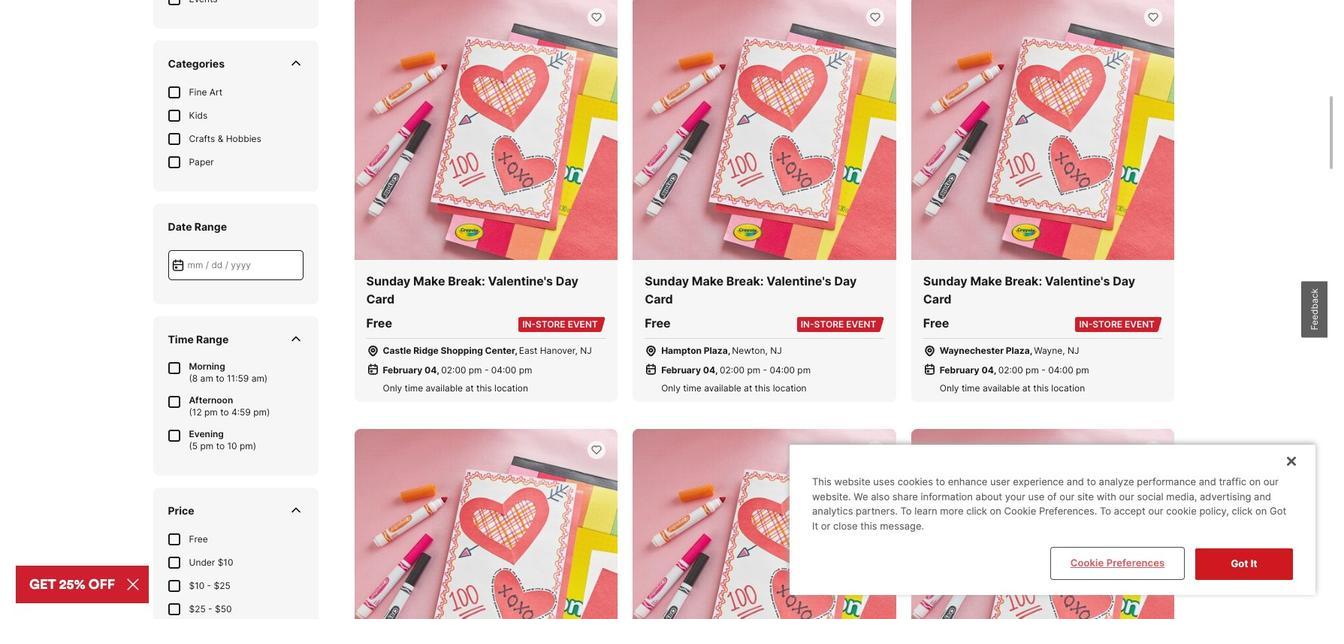 Task type: describe. For each thing, give the bounding box(es) containing it.
experience
[[1013, 476, 1064, 488]]

to for afternoon
[[220, 406, 229, 418]]

our up preferences. at bottom right
[[1060, 491, 1075, 503]]

analyze
[[1099, 476, 1134, 488]]

cookie
[[1166, 505, 1197, 517]]

february for waynechester
[[940, 364, 980, 376]]

sunday make break: valentine's day card for wayne
[[923, 274, 1135, 307]]

2 click from the left
[[1232, 505, 1253, 517]]

date range
[[168, 220, 227, 233]]

waynechester plaza , wayne , nj
[[940, 345, 1079, 356]]

1 horizontal spatial $25
[[214, 580, 230, 591]]

only time available at this location for center
[[383, 382, 528, 394]]

pm inside evening (5 pm to 10 pm)
[[200, 440, 214, 451]]

policy,
[[1200, 505, 1229, 517]]

in-store event for castle ridge shopping center , east hanover , nj
[[522, 319, 598, 330]]

we
[[854, 491, 868, 503]]

time for waynechester
[[962, 382, 980, 394]]

under
[[189, 557, 215, 568]]

tabler image
[[288, 503, 303, 518]]

your
[[1005, 491, 1026, 503]]

it inside button
[[1251, 558, 1258, 570]]

time for castle
[[405, 382, 423, 394]]

04:00 for wayne
[[1048, 364, 1073, 376]]

this
[[812, 476, 832, 488]]

accept
[[1114, 505, 1146, 517]]

04 for castle
[[425, 364, 437, 376]]

center
[[485, 345, 515, 356]]

at for newton
[[744, 382, 752, 394]]

0 horizontal spatial and
[[1067, 476, 1084, 488]]

only for hampton
[[661, 382, 681, 394]]

store for hampton plaza , newton , nj
[[814, 319, 844, 330]]

in-store event for waynechester plaza , wayne , nj
[[1079, 319, 1155, 330]]

in- for wayne
[[1079, 319, 1093, 330]]

on down about
[[990, 505, 1002, 517]]

wayne
[[1034, 345, 1063, 356]]

paper
[[189, 156, 214, 167]]

heart image for castle ridge shopping center , east hanover , nj
[[591, 12, 603, 24]]

card for waynechester
[[923, 292, 952, 307]]

this for wayne
[[1033, 382, 1049, 394]]

traffic
[[1219, 476, 1247, 488]]

in- for newton
[[801, 319, 814, 330]]

of
[[1047, 491, 1057, 503]]

to up site
[[1087, 476, 1096, 488]]

$25 - $50
[[189, 603, 232, 614]]

free for hampton
[[645, 316, 671, 331]]

time for hampton
[[683, 382, 702, 394]]

learn
[[915, 505, 937, 517]]

11:59
[[227, 372, 249, 384]]

february for hampton
[[661, 364, 701, 376]]

waynechester
[[940, 345, 1004, 356]]

day for castle ridge shopping center , east hanover , nj
[[556, 274, 578, 289]]

available for hampton
[[704, 382, 741, 394]]

site
[[1077, 491, 1094, 503]]

pm) for (12 pm to 4:59 pm)
[[253, 406, 270, 418]]

- for wayne
[[1042, 364, 1046, 376]]

heart image for hampton plaza , newton , nj
[[869, 12, 881, 24]]

day for waynechester plaza , wayne , nj
[[1113, 274, 1135, 289]]

- for newton
[[763, 364, 767, 376]]

fine
[[189, 86, 207, 97]]

02:00 for newton
[[720, 364, 745, 376]]

website
[[834, 476, 871, 488]]

castle
[[383, 345, 411, 356]]

valentine's for wayne
[[1045, 274, 1110, 289]]

newton
[[732, 345, 765, 356]]

this website uses cookies to enhance user experience and to analyze performance and traffic on our website. we also share information about your use of our site with our social media, advertising and analytics partners. to learn more click on cookie preferences. to accept our cookie policy, click on got it or close this message.
[[812, 476, 1287, 532]]

evening (5 pm to 10 pm)
[[189, 428, 256, 451]]

advertising
[[1200, 491, 1251, 503]]

day for hampton plaza , newton , nj
[[834, 274, 857, 289]]

0 horizontal spatial $10
[[189, 580, 205, 591]]

more
[[940, 505, 964, 517]]

uses
[[873, 476, 895, 488]]

close
[[833, 520, 858, 532]]

break: for center
[[448, 274, 485, 289]]

02:00 for wayne
[[998, 364, 1023, 376]]

preferences.
[[1039, 505, 1097, 517]]

$50
[[215, 603, 232, 614]]

- left $50 at the left of the page
[[208, 603, 212, 614]]

morning (8 am to 11:59 am)
[[189, 360, 268, 384]]

kids
[[189, 109, 208, 121]]

enhance
[[948, 476, 988, 488]]

2 horizontal spatial and
[[1254, 491, 1271, 503]]

got it
[[1231, 558, 1258, 570]]

$10 - $25
[[189, 580, 230, 591]]

card for hampton
[[645, 292, 673, 307]]

1 to from the left
[[900, 505, 912, 517]]

art
[[209, 86, 223, 97]]

hampton
[[661, 345, 702, 356]]

sunday make break: valentine's day card for newton
[[645, 274, 857, 307]]

partners.
[[856, 505, 898, 517]]

store for castle ridge shopping center , east hanover , nj
[[536, 319, 566, 330]]

sunday make break: valentine's day card for center
[[366, 274, 578, 307]]

about
[[976, 491, 1002, 503]]

mm / dd / yyyy text field
[[168, 250, 303, 280]]

1 nj from the left
[[580, 345, 592, 356]]

location for wayne
[[1051, 382, 1085, 394]]

user
[[990, 476, 1010, 488]]

february 04 , 02:00 pm - 04:00 pm for wayne
[[940, 364, 1089, 376]]

valentine's for east hanover
[[488, 274, 553, 289]]

make for hampton
[[692, 274, 724, 289]]

2 to from the left
[[1100, 505, 1111, 517]]

04 for hampton
[[703, 364, 715, 376]]

this for center
[[476, 382, 492, 394]]

store for waynechester plaza , wayne , nj
[[1093, 319, 1123, 330]]

ridge
[[413, 345, 439, 356]]

castle ridge shopping center , east hanover , nj
[[383, 345, 592, 356]]

04:00 for newton
[[770, 364, 795, 376]]

message.
[[880, 520, 924, 532]]

in- for east hanover
[[522, 319, 536, 330]]

nj for hampton
[[770, 345, 782, 356]]

with
[[1097, 491, 1117, 503]]

february 04 , 02:00 pm - 04:00 pm for newton
[[661, 364, 811, 376]]

02:00 for center
[[441, 364, 466, 376]]

time
[[168, 333, 194, 345]]

cookie preferences button
[[1052, 549, 1183, 579]]

04:00 for center
[[491, 364, 516, 376]]

price
[[168, 504, 194, 517]]

time range
[[168, 333, 229, 345]]

(12
[[189, 406, 202, 418]]

this for newton
[[755, 382, 770, 394]]

fine art
[[189, 86, 223, 97]]

got it button
[[1195, 549, 1293, 580]]

1 click from the left
[[966, 505, 987, 517]]

analytics
[[812, 505, 853, 517]]

media,
[[1166, 491, 1197, 503]]

hobbies
[[226, 133, 261, 144]]

only time available at this location for newton
[[661, 382, 807, 394]]



Task type: locate. For each thing, give the bounding box(es) containing it.
0 horizontal spatial 04
[[425, 364, 437, 376]]

got inside button
[[1231, 558, 1248, 570]]

1 horizontal spatial make
[[692, 274, 724, 289]]

use
[[1028, 491, 1045, 503]]

only time available at this location down "waynechester plaza , wayne , nj" at the bottom right of the page
[[940, 382, 1085, 394]]

1 horizontal spatial it
[[1251, 558, 1258, 570]]

to
[[216, 372, 224, 384], [220, 406, 229, 418], [216, 440, 225, 451], [936, 476, 945, 488], [1087, 476, 1096, 488]]

sunday make break: valentine's day card up wayne
[[923, 274, 1135, 307]]

heart image
[[591, 12, 603, 24], [869, 12, 881, 24], [1148, 12, 1160, 24], [591, 444, 603, 456]]

break:
[[448, 274, 485, 289], [726, 274, 764, 289], [1005, 274, 1042, 289]]

3 february 04 , 02:00 pm - 04:00 pm from the left
[[940, 364, 1089, 376]]

only down castle
[[383, 382, 402, 394]]

february down hampton
[[661, 364, 701, 376]]

1 horizontal spatial in-store event
[[801, 319, 876, 330]]

cookie inside button
[[1070, 557, 1104, 569]]

04
[[425, 364, 437, 376], [703, 364, 715, 376], [982, 364, 994, 376]]

0 horizontal spatial got
[[1231, 558, 1248, 570]]

04 for waynechester
[[982, 364, 994, 376]]

0 horizontal spatial at
[[465, 382, 474, 394]]

time down the 'ridge'
[[405, 382, 423, 394]]

3 in-store event from the left
[[1079, 319, 1155, 330]]

it inside this website uses cookies to enhance user experience and to analyze performance and traffic on our website. we also share information about your use of our site with our social media, advertising and analytics partners. to learn more click on cookie preferences. to accept our cookie policy, click on got it or close this message.
[[812, 520, 818, 532]]

only time available at this location for wayne
[[940, 382, 1085, 394]]

break: for wayne
[[1005, 274, 1042, 289]]

- down wayne
[[1042, 364, 1046, 376]]

our up accept
[[1119, 491, 1134, 503]]

break: up newton
[[726, 274, 764, 289]]

this down newton
[[755, 382, 770, 394]]

3 available from the left
[[983, 382, 1020, 394]]

0 horizontal spatial location
[[494, 382, 528, 394]]

1 horizontal spatial and
[[1199, 476, 1216, 488]]

free for castle
[[366, 316, 392, 331]]

sunday make break: valentine's day card up shopping
[[366, 274, 578, 307]]

range up the morning
[[196, 333, 229, 345]]

2 horizontal spatial card
[[923, 292, 952, 307]]

02:00 down hampton plaza , newton , nj
[[720, 364, 745, 376]]

3 sunday from the left
[[923, 274, 968, 289]]

only for waynechester
[[940, 382, 959, 394]]

pm)
[[253, 406, 270, 418], [240, 440, 256, 451]]

0 vertical spatial it
[[812, 520, 818, 532]]

1 vertical spatial tabler image
[[288, 332, 303, 347]]

1 sunday make break: valentine's day card from the left
[[366, 274, 578, 307]]

1 horizontal spatial card
[[645, 292, 673, 307]]

0 horizontal spatial available
[[426, 382, 463, 394]]

preferences
[[1107, 557, 1165, 569]]

at down shopping
[[465, 382, 474, 394]]

on right traffic
[[1249, 476, 1261, 488]]

february 04 , 02:00 pm - 04:00 pm
[[383, 364, 532, 376], [661, 364, 811, 376], [940, 364, 1089, 376]]

1 vertical spatial pm)
[[240, 440, 256, 451]]

only time available at this location down shopping
[[383, 382, 528, 394]]

1 04:00 from the left
[[491, 364, 516, 376]]

1 vertical spatial cookie
[[1070, 557, 1104, 569]]

am)
[[251, 372, 268, 384]]

sunday make break: valentine's day card
[[366, 274, 578, 307], [645, 274, 857, 307], [923, 274, 1135, 307]]

to left 10
[[216, 440, 225, 451]]

2 horizontal spatial time
[[962, 382, 980, 394]]

04:00 down wayne
[[1048, 364, 1073, 376]]

0 vertical spatial $10
[[218, 557, 233, 568]]

3 location from the left
[[1051, 382, 1085, 394]]

got down advertising
[[1231, 558, 1248, 570]]

to inside morning (8 am to 11:59 am)
[[216, 372, 224, 384]]

3 valentine's from the left
[[1045, 274, 1110, 289]]

1 valentine's from the left
[[488, 274, 553, 289]]

performance
[[1137, 476, 1196, 488]]

social
[[1137, 491, 1164, 503]]

1 store from the left
[[536, 319, 566, 330]]

heart image for waynechester plaza , wayne , nj
[[1148, 12, 1160, 24]]

2 time from the left
[[683, 382, 702, 394]]

only for castle
[[383, 382, 402, 394]]

afternoon (12 pm to 4:59 pm)
[[189, 394, 270, 418]]

afternoon
[[189, 394, 233, 406]]

1 horizontal spatial only
[[661, 382, 681, 394]]

04:00
[[491, 364, 516, 376], [770, 364, 795, 376], [1048, 364, 1073, 376]]

1 horizontal spatial 02:00
[[720, 364, 745, 376]]

2 available from the left
[[704, 382, 741, 394]]

nj
[[580, 345, 592, 356], [770, 345, 782, 356], [1068, 345, 1079, 356]]

break: for newton
[[726, 274, 764, 289]]

to down share
[[900, 505, 912, 517]]

time down hampton
[[683, 382, 702, 394]]

1 only from the left
[[383, 382, 402, 394]]

at for wayne
[[1022, 382, 1031, 394]]

2 horizontal spatial event
[[1125, 319, 1155, 330]]

available for waynechester
[[983, 382, 1020, 394]]

1 horizontal spatial break:
[[726, 274, 764, 289]]

1 horizontal spatial event
[[846, 319, 876, 330]]

0 horizontal spatial day
[[556, 274, 578, 289]]

sunday up hampton
[[645, 274, 689, 289]]

make up the 'ridge'
[[413, 274, 445, 289]]

february 04 , 02:00 pm - 04:00 pm for center
[[383, 364, 532, 376]]

3 only time available at this location from the left
[[940, 382, 1085, 394]]

0 horizontal spatial sunday
[[366, 274, 411, 289]]

1 horizontal spatial sunday
[[645, 274, 689, 289]]

card up hampton
[[645, 292, 673, 307]]

in-store event for hampton plaza , newton , nj
[[801, 319, 876, 330]]

3 february from the left
[[940, 364, 980, 376]]

1 vertical spatial $25
[[189, 603, 206, 614]]

0 horizontal spatial in-store event
[[522, 319, 598, 330]]

0 horizontal spatial store
[[536, 319, 566, 330]]

click
[[966, 505, 987, 517], [1232, 505, 1253, 517]]

share
[[893, 491, 918, 503]]

tabler image for time range
[[288, 332, 303, 347]]

0 horizontal spatial only
[[383, 382, 402, 394]]

to down the with
[[1100, 505, 1111, 517]]

this down partners. at the right
[[860, 520, 877, 532]]

to up 'information'
[[936, 476, 945, 488]]

tabler image for categories
[[288, 56, 303, 71]]

2 horizontal spatial 02:00
[[998, 364, 1023, 376]]

2 horizontal spatial in-store event
[[1079, 319, 1155, 330]]

0 vertical spatial range
[[194, 220, 227, 233]]

1 location from the left
[[494, 382, 528, 394]]

hampton plaza , newton , nj
[[661, 345, 782, 356]]

0 horizontal spatial valentine's
[[488, 274, 553, 289]]

pm) inside evening (5 pm to 10 pm)
[[240, 440, 256, 451]]

available down "waynechester plaza , wayne , nj" at the bottom right of the page
[[983, 382, 1020, 394]]

sunday make break: valentine's day card up newton
[[645, 274, 857, 307]]

1 in- from the left
[[522, 319, 536, 330]]

range
[[194, 220, 227, 233], [196, 333, 229, 345]]

it left or
[[812, 520, 818, 532]]

event for waynechester plaza , wayne , nj
[[1125, 319, 1155, 330]]

card
[[366, 292, 395, 307], [645, 292, 673, 307], [923, 292, 952, 307]]

got inside this website uses cookies to enhance user experience and to analyze performance and traffic on our website. we also share information about your use of our site with our social media, advertising and analytics partners. to learn more click on cookie preferences. to accept our cookie policy, click on got it or close this message.
[[1270, 505, 1287, 517]]

to inside evening (5 pm to 10 pm)
[[216, 440, 225, 451]]

2 only from the left
[[661, 382, 681, 394]]

morning
[[189, 360, 225, 372]]

0 horizontal spatial time
[[405, 382, 423, 394]]

february down waynechester
[[940, 364, 980, 376]]

cookie inside this website uses cookies to enhance user experience and to analyze performance and traffic on our website. we also share information about your use of our site with our social media, advertising and analytics partners. to learn more click on cookie preferences. to accept our cookie policy, click on got it or close this message.
[[1004, 505, 1036, 517]]

0 horizontal spatial february
[[383, 364, 423, 376]]

04 down waynechester
[[982, 364, 994, 376]]

0 horizontal spatial only time available at this location
[[383, 382, 528, 394]]

1 horizontal spatial valentine's
[[767, 274, 832, 289]]

2 tabler image from the top
[[288, 332, 303, 347]]

(5
[[189, 440, 198, 451]]

valentine's for newton
[[767, 274, 832, 289]]

evening
[[189, 428, 224, 439]]

3 store from the left
[[1093, 319, 1123, 330]]

1 horizontal spatial got
[[1270, 505, 1287, 517]]

1 in-store event from the left
[[522, 319, 598, 330]]

break: up shopping
[[448, 274, 485, 289]]

pm) for (5 pm to 10 pm)
[[240, 440, 256, 451]]

cookie
[[1004, 505, 1036, 517], [1070, 557, 1104, 569]]

got
[[1270, 505, 1287, 517], [1231, 558, 1248, 570]]

2 horizontal spatial day
[[1113, 274, 1135, 289]]

2 04:00 from the left
[[770, 364, 795, 376]]

to left 4:59 on the left of the page
[[220, 406, 229, 418]]

at down newton
[[744, 382, 752, 394]]

1 horizontal spatial available
[[704, 382, 741, 394]]

0 horizontal spatial february 04 , 02:00 pm - 04:00 pm
[[383, 364, 532, 376]]

cookie left preferences
[[1070, 557, 1104, 569]]

to for evening
[[216, 440, 225, 451]]

sunday up waynechester
[[923, 274, 968, 289]]

3 sunday make break: valentine's day card from the left
[[923, 274, 1135, 307]]

only time available at this location
[[383, 382, 528, 394], [661, 382, 807, 394], [940, 382, 1085, 394]]

1 break: from the left
[[448, 274, 485, 289]]

categories
[[168, 57, 225, 70]]

tabler image
[[288, 56, 303, 71], [288, 332, 303, 347]]

this inside this website uses cookies to enhance user experience and to analyze performance and traffic on our website. we also share information about your use of our site with our social media, advertising and analytics partners. to learn more click on cookie preferences. to accept our cookie policy, click on got it or close this message.
[[860, 520, 877, 532]]

1 horizontal spatial to
[[1100, 505, 1111, 517]]

1 make from the left
[[413, 274, 445, 289]]

card up waynechester
[[923, 292, 952, 307]]

2 horizontal spatial nj
[[1068, 345, 1079, 356]]

at down "waynechester plaza , wayne , nj" at the bottom right of the page
[[1022, 382, 1031, 394]]

pm) inside afternoon (12 pm to 4:59 pm)
[[253, 406, 270, 418]]

location for center
[[494, 382, 528, 394]]

2 horizontal spatial february
[[940, 364, 980, 376]]

$25 up $50 at the left of the page
[[214, 580, 230, 591]]

&
[[218, 133, 223, 144]]

2 break: from the left
[[726, 274, 764, 289]]

information
[[921, 491, 973, 503]]

2 horizontal spatial store
[[1093, 319, 1123, 330]]

10
[[227, 440, 237, 451]]

our
[[1264, 476, 1279, 488], [1060, 491, 1075, 503], [1119, 491, 1134, 503], [1148, 505, 1164, 517]]

2 make from the left
[[692, 274, 724, 289]]

2 04 from the left
[[703, 364, 715, 376]]

2 horizontal spatial only time available at this location
[[940, 382, 1085, 394]]

2 valentine's from the left
[[767, 274, 832, 289]]

this
[[476, 382, 492, 394], [755, 382, 770, 394], [1033, 382, 1049, 394], [860, 520, 877, 532]]

february 04 , 02:00 pm - 04:00 pm down shopping
[[383, 364, 532, 376]]

available down shopping
[[426, 382, 463, 394]]

3 nj from the left
[[1068, 345, 1079, 356]]

pm inside afternoon (12 pm to 4:59 pm)
[[204, 406, 218, 418]]

range for date range
[[194, 220, 227, 233]]

0 horizontal spatial make
[[413, 274, 445, 289]]

time down waynechester
[[962, 382, 980, 394]]

1 february from the left
[[383, 364, 423, 376]]

1 horizontal spatial plaza
[[1006, 345, 1030, 356]]

shopping
[[441, 345, 483, 356]]

2 horizontal spatial sunday make break: valentine's day card
[[923, 274, 1135, 307]]

0 horizontal spatial in-
[[522, 319, 536, 330]]

website.
[[812, 491, 851, 503]]

2 horizontal spatial location
[[1051, 382, 1085, 394]]

it
[[812, 520, 818, 532], [1251, 558, 1258, 570]]

and up advertising
[[1199, 476, 1216, 488]]

event for castle ridge shopping center , east hanover , nj
[[568, 319, 598, 330]]

- for center
[[485, 364, 489, 376]]

0 vertical spatial cookie
[[1004, 505, 1036, 517]]

2 horizontal spatial make
[[970, 274, 1002, 289]]

3 04 from the left
[[982, 364, 994, 376]]

date
[[168, 220, 192, 233]]

sunday for waynechester plaza , wayne , nj
[[923, 274, 968, 289]]

2 horizontal spatial february 04 , 02:00 pm - 04:00 pm
[[940, 364, 1089, 376]]

3 event from the left
[[1125, 319, 1155, 330]]

make up hampton plaza , newton , nj
[[692, 274, 724, 289]]

2 horizontal spatial valentine's
[[1045, 274, 1110, 289]]

1 horizontal spatial day
[[834, 274, 857, 289]]

0 horizontal spatial cookie
[[1004, 505, 1036, 517]]

2 card from the left
[[645, 292, 673, 307]]

got up got it button
[[1270, 505, 1287, 517]]

crafts
[[189, 133, 215, 144]]

02:00 down "waynechester plaza , wayne , nj" at the bottom right of the page
[[998, 364, 1023, 376]]

0 horizontal spatial card
[[366, 292, 395, 307]]

sunday up castle
[[366, 274, 411, 289]]

click down advertising
[[1232, 505, 1253, 517]]

make for waynechester
[[970, 274, 1002, 289]]

0 horizontal spatial $25
[[189, 603, 206, 614]]

04:00 down hampton plaza , newton , nj
[[770, 364, 795, 376]]

1 plaza from the left
[[704, 345, 728, 356]]

nj for waynechester
[[1068, 345, 1079, 356]]

our right traffic
[[1264, 476, 1279, 488]]

4:59
[[231, 406, 251, 418]]

1 vertical spatial range
[[196, 333, 229, 345]]

0 horizontal spatial it
[[812, 520, 818, 532]]

event
[[568, 319, 598, 330], [846, 319, 876, 330], [1125, 319, 1155, 330]]

sunday make break: valentine's day card image
[[354, 0, 618, 260], [633, 0, 896, 260], [911, 0, 1175, 260], [354, 429, 618, 619], [633, 429, 896, 619], [911, 429, 1175, 619]]

nj right wayne
[[1068, 345, 1079, 356]]

2 february 04 , 02:00 pm - 04:00 pm from the left
[[661, 364, 811, 376]]

$10 down under
[[189, 580, 205, 591]]

04 down the 'ridge'
[[425, 364, 437, 376]]

event for hampton plaza , newton , nj
[[846, 319, 876, 330]]

store
[[536, 319, 566, 330], [814, 319, 844, 330], [1093, 319, 1123, 330]]

pm) right 10
[[240, 440, 256, 451]]

3 04:00 from the left
[[1048, 364, 1073, 376]]

04 down hampton plaza , newton , nj
[[703, 364, 715, 376]]

1 horizontal spatial at
[[744, 382, 752, 394]]

cookie down your
[[1004, 505, 1036, 517]]

1 tabler image from the top
[[288, 56, 303, 71]]

3 only from the left
[[940, 382, 959, 394]]

also
[[871, 491, 890, 503]]

valentine's
[[488, 274, 553, 289], [767, 274, 832, 289], [1045, 274, 1110, 289]]

2 horizontal spatial sunday
[[923, 274, 968, 289]]

0 horizontal spatial to
[[900, 505, 912, 517]]

or
[[821, 520, 831, 532]]

2 event from the left
[[846, 319, 876, 330]]

1 vertical spatial got
[[1231, 558, 1248, 570]]

location for newton
[[773, 382, 807, 394]]

available for castle
[[426, 382, 463, 394]]

only down hampton
[[661, 382, 681, 394]]

3 break: from the left
[[1005, 274, 1042, 289]]

2 nj from the left
[[770, 345, 782, 356]]

3 make from the left
[[970, 274, 1002, 289]]

february 04 , 02:00 pm - 04:00 pm down "waynechester plaza , wayne , nj" at the bottom right of the page
[[940, 364, 1089, 376]]

plaza for waynechester plaza
[[1006, 345, 1030, 356]]

2 sunday make break: valentine's day card from the left
[[645, 274, 857, 307]]

04:00 down center
[[491, 364, 516, 376]]

1 04 from the left
[[425, 364, 437, 376]]

1 february 04 , 02:00 pm - 04:00 pm from the left
[[383, 364, 532, 376]]

2 in- from the left
[[801, 319, 814, 330]]

free up castle
[[366, 316, 392, 331]]

0 horizontal spatial plaza
[[704, 345, 728, 356]]

range for time range
[[196, 333, 229, 345]]

- down newton
[[763, 364, 767, 376]]

-
[[485, 364, 489, 376], [763, 364, 767, 376], [1042, 364, 1046, 376], [207, 580, 211, 591], [208, 603, 212, 614]]

plaza for hampton plaza
[[704, 345, 728, 356]]

02:00 down shopping
[[441, 364, 466, 376]]

3 day from the left
[[1113, 274, 1135, 289]]

3 time from the left
[[962, 382, 980, 394]]

1 horizontal spatial february
[[661, 364, 701, 376]]

under $10
[[189, 557, 233, 568]]

$25 left $50 at the left of the page
[[189, 603, 206, 614]]

- down castle ridge shopping center , east hanover , nj
[[485, 364, 489, 376]]

1 horizontal spatial time
[[683, 382, 702, 394]]

1 horizontal spatial only time available at this location
[[661, 382, 807, 394]]

and
[[1067, 476, 1084, 488], [1199, 476, 1216, 488], [1254, 491, 1271, 503]]

2 at from the left
[[744, 382, 752, 394]]

2 02:00 from the left
[[720, 364, 745, 376]]

1 event from the left
[[568, 319, 598, 330]]

and up site
[[1067, 476, 1084, 488]]

day
[[556, 274, 578, 289], [834, 274, 857, 289], [1113, 274, 1135, 289]]

to inside afternoon (12 pm to 4:59 pm)
[[220, 406, 229, 418]]

1 horizontal spatial cookie
[[1070, 557, 1104, 569]]

2 plaza from the left
[[1006, 345, 1030, 356]]

free up waynechester
[[923, 316, 949, 331]]

2 horizontal spatial break:
[[1005, 274, 1042, 289]]

2 store from the left
[[814, 319, 844, 330]]

nj right newton
[[770, 345, 782, 356]]

1 vertical spatial $10
[[189, 580, 205, 591]]

range right date
[[194, 220, 227, 233]]

it down advertising
[[1251, 558, 1258, 570]]

3 card from the left
[[923, 292, 952, 307]]

$10 right under
[[218, 557, 233, 568]]

our down social
[[1148, 505, 1164, 517]]

only down waynechester
[[940, 382, 959, 394]]

1 horizontal spatial in-
[[801, 319, 814, 330]]

1 horizontal spatial nj
[[770, 345, 782, 356]]

3 at from the left
[[1022, 382, 1031, 394]]

0 vertical spatial $25
[[214, 580, 230, 591]]

2 only time available at this location from the left
[[661, 382, 807, 394]]

nj right hanover
[[580, 345, 592, 356]]

2 in-store event from the left
[[801, 319, 876, 330]]

click down about
[[966, 505, 987, 517]]

1 horizontal spatial 04
[[703, 364, 715, 376]]

plaza
[[704, 345, 728, 356], [1006, 345, 1030, 356]]

am
[[200, 372, 213, 384]]

hanover
[[540, 345, 575, 356]]

0 horizontal spatial sunday make break: valentine's day card
[[366, 274, 578, 307]]

pm
[[469, 364, 482, 376], [519, 364, 532, 376], [747, 364, 761, 376], [798, 364, 811, 376], [1026, 364, 1039, 376], [1076, 364, 1089, 376], [204, 406, 218, 418], [200, 440, 214, 451]]

1 horizontal spatial sunday make break: valentine's day card
[[645, 274, 857, 307]]

sunday for hampton plaza , newton , nj
[[645, 274, 689, 289]]

0 horizontal spatial 04:00
[[491, 364, 516, 376]]

(8
[[189, 372, 198, 384]]

0 horizontal spatial event
[[568, 319, 598, 330]]

to right am at the left bottom of the page
[[216, 372, 224, 384]]

free up under
[[189, 533, 208, 545]]

1 at from the left
[[465, 382, 474, 394]]

plaza left newton
[[704, 345, 728, 356]]

0 horizontal spatial click
[[966, 505, 987, 517]]

make
[[413, 274, 445, 289], [692, 274, 724, 289], [970, 274, 1002, 289]]

2 february from the left
[[661, 364, 701, 376]]

to for morning
[[216, 372, 224, 384]]

1 horizontal spatial location
[[773, 382, 807, 394]]

and right advertising
[[1254, 491, 1271, 503]]

to
[[900, 505, 912, 517], [1100, 505, 1111, 517]]

1 time from the left
[[405, 382, 423, 394]]

2 horizontal spatial in-
[[1079, 319, 1093, 330]]

0 horizontal spatial 02:00
[[441, 364, 466, 376]]

2 horizontal spatial 04
[[982, 364, 994, 376]]

1 02:00 from the left
[[441, 364, 466, 376]]

february 04 , 02:00 pm - 04:00 pm down newton
[[661, 364, 811, 376]]

1 horizontal spatial 04:00
[[770, 364, 795, 376]]

2 sunday from the left
[[645, 274, 689, 289]]

pm) right 4:59 on the left of the page
[[253, 406, 270, 418]]

1 day from the left
[[556, 274, 578, 289]]

break: up "waynechester plaza , wayne , nj" at the bottom right of the page
[[1005, 274, 1042, 289]]

2 horizontal spatial available
[[983, 382, 1020, 394]]

this down wayne
[[1033, 382, 1049, 394]]

1 only time available at this location from the left
[[383, 382, 528, 394]]

this down castle ridge shopping center , east hanover , nj
[[476, 382, 492, 394]]

02:00
[[441, 364, 466, 376], [720, 364, 745, 376], [998, 364, 1023, 376]]

only
[[383, 382, 402, 394], [661, 382, 681, 394], [940, 382, 959, 394]]

crafts & hobbies
[[189, 133, 261, 144]]

make up waynechester
[[970, 274, 1002, 289]]

cookies
[[898, 476, 933, 488]]

only time available at this location down hampton plaza , newton , nj
[[661, 382, 807, 394]]

3 in- from the left
[[1079, 319, 1093, 330]]

2 horizontal spatial at
[[1022, 382, 1031, 394]]

0 vertical spatial got
[[1270, 505, 1287, 517]]

$10
[[218, 557, 233, 568], [189, 580, 205, 591]]

0 vertical spatial pm)
[[253, 406, 270, 418]]

1 horizontal spatial $10
[[218, 557, 233, 568]]

sunday for castle ridge shopping center , east hanover , nj
[[366, 274, 411, 289]]

february down castle
[[383, 364, 423, 376]]

3 02:00 from the left
[[998, 364, 1023, 376]]

1 available from the left
[[426, 382, 463, 394]]

card for castle
[[366, 292, 395, 307]]

1 horizontal spatial february 04 , 02:00 pm - 04:00 pm
[[661, 364, 811, 376]]

- up the $25 - $50
[[207, 580, 211, 591]]

card up castle
[[366, 292, 395, 307]]

east
[[519, 345, 538, 356]]

2 location from the left
[[773, 382, 807, 394]]

plaza left wayne
[[1006, 345, 1030, 356]]

0 vertical spatial tabler image
[[288, 56, 303, 71]]

1 card from the left
[[366, 292, 395, 307]]

at for center
[[465, 382, 474, 394]]

on right the policy,
[[1256, 505, 1267, 517]]

2 day from the left
[[834, 274, 857, 289]]

0 horizontal spatial nj
[[580, 345, 592, 356]]

$25
[[214, 580, 230, 591], [189, 603, 206, 614]]

february for castle
[[383, 364, 423, 376]]

1 vertical spatial it
[[1251, 558, 1258, 570]]

cookie preferences
[[1070, 557, 1165, 569]]

free for waynechester
[[923, 316, 949, 331]]

1 sunday from the left
[[366, 274, 411, 289]]

make for castle
[[413, 274, 445, 289]]

2 horizontal spatial 04:00
[[1048, 364, 1073, 376]]

available down hampton plaza , newton , nj
[[704, 382, 741, 394]]

at
[[465, 382, 474, 394], [744, 382, 752, 394], [1022, 382, 1031, 394]]

free up hampton
[[645, 316, 671, 331]]



Task type: vqa. For each thing, say whether or not it's contained in the screenshot.
"Frame" in the Black Belmont Frame by Studio Décor®
no



